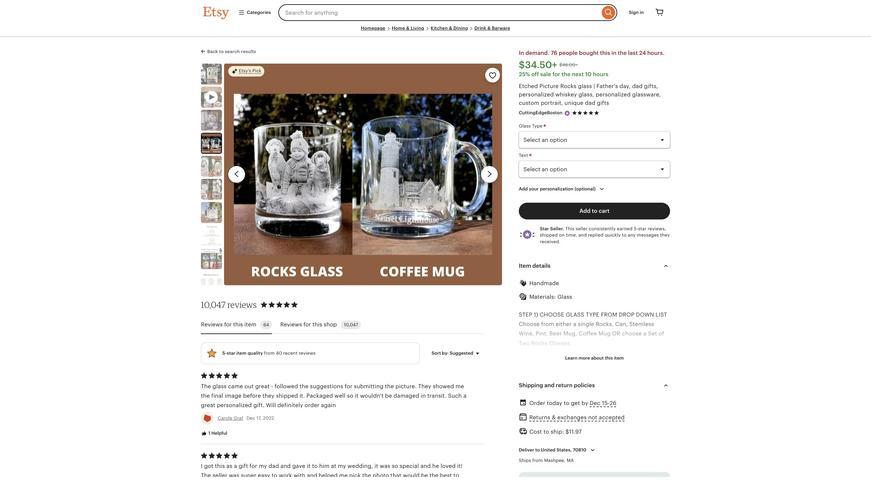 Task type: describe. For each thing, give the bounding box(es) containing it.
26
[[610, 401, 616, 407]]

0 horizontal spatial 5-
[[222, 351, 227, 356]]

add your personalization (optional) button
[[514, 182, 611, 197]]

sort by: suggested
[[432, 351, 473, 356]]

and up below
[[629, 417, 640, 423]]

2 horizontal spatial personalized
[[596, 91, 631, 98]]

dec 15-26 button
[[590, 399, 616, 409]]

by:
[[442, 351, 449, 356]]

2)
[[534, 369, 539, 376]]

add to cart
[[579, 208, 609, 215]]

beer
[[549, 331, 562, 338]]

star
[[540, 227, 549, 232]]

seller inside i got this as a gift for my dad and gave it to him at my wedding, it was so special and he loved it! the seller was super easy to work with and helped me pick the photo that would be the best t
[[213, 473, 227, 478]]

choose for in
[[541, 369, 565, 376]]

drop for correct
[[623, 369, 639, 376]]

2 horizontal spatial dad
[[632, 83, 643, 90]]

packaged
[[306, 393, 333, 400]]

to left him
[[312, 464, 318, 470]]

and down 'heart'
[[644, 426, 654, 433]]

so inside the glass came out great - followed the suggestions for submitting the picture.  they showed me the final image before they shipped it.  packaged well so it wouldn't be damaged in transit.  such a great personalized gift.  will definitely order again
[[347, 393, 353, 400]]

1 vertical spatial was
[[229, 473, 239, 478]]

on inside this seller consistently earned 5-star reviews, shipped on time, and replied quickly to any messages they received.
[[559, 233, 565, 238]]

shipped inside the glass came out great - followed the suggestions for submitting the picture.  they showed me the final image before they shipped it.  packaged well so it wouldn't be damaged in transit.  such a great personalized gift.  will definitely order again
[[276, 393, 298, 400]]

for left the shop
[[304, 322, 311, 328]]

the up it.
[[300, 384, 309, 390]]

0 vertical spatial text
[[532, 388, 542, 395]]

any inside this seller consistently earned 5-star reviews, shipped on time, and replied quickly to any messages they received.
[[628, 233, 636, 238]]

step 2) choose text option from drop down list add text in "personalization box" please correct any spelling errors prior to submitting the order. your order will be copy and pasted word for word from the "personalization box". please no emojis and heart icons. 4 word max on glasses with text below and 10 word max on glasses with text on back.
[[519, 369, 665, 442]]

1 horizontal spatial text
[[591, 436, 601, 442]]

(optional)
[[575, 187, 596, 192]]

1 vertical spatial please
[[580, 417, 598, 423]]

1)
[[534, 312, 538, 319]]

seller.
[[550, 227, 564, 232]]

special
[[400, 464, 419, 470]]

whiskey
[[555, 91, 577, 98]]

none search field inside banner
[[278, 4, 617, 21]]

to right back
[[219, 49, 224, 54]]

from for type
[[601, 312, 617, 319]]

0 horizontal spatial 10
[[585, 71, 592, 78]]

categories button
[[233, 6, 276, 19]]

learn more about this item button
[[560, 353, 629, 365]]

he
[[432, 464, 439, 470]]

ma
[[567, 459, 574, 464]]

errors
[[553, 398, 569, 404]]

down for can,
[[636, 312, 654, 319]]

from for option
[[605, 369, 622, 376]]

well
[[335, 393, 345, 400]]

4
[[537, 426, 540, 433]]

on left back. at bottom
[[603, 436, 610, 442]]

1 vertical spatial with
[[577, 436, 589, 442]]

on up deliver to united states, 70810 on the right bottom
[[547, 436, 554, 442]]

and up returns & exchanges not accepted
[[570, 407, 580, 414]]

emojis
[[610, 417, 628, 423]]

in inside the glass came out great - followed the suggestions for submitting the picture.  they showed me the final image before they shipped it.  packaged well so it wouldn't be damaged in transit.  such a great personalized gift.  will definitely order again
[[421, 393, 426, 400]]

option
[[582, 369, 604, 376]]

by
[[582, 401, 588, 407]]

64
[[263, 323, 269, 328]]

1 horizontal spatial reviews
[[299, 351, 316, 356]]

quickly
[[605, 233, 621, 238]]

0 horizontal spatial etched picture rocks glass father's day dad gifts image 3 image
[[202, 134, 221, 153]]

type
[[532, 124, 543, 129]]

to right 'easy'
[[272, 473, 277, 478]]

text
[[519, 153, 529, 158]]

on right $
[[570, 426, 577, 433]]

the left last
[[618, 50, 627, 56]]

for right "sale"
[[553, 71, 560, 78]]

& for dining
[[449, 26, 452, 31]]

i got this as a gift for my dad and gave it to him at my wedding, it was so special and he loved it! the seller was super easy to work with and helped me pick the photo that would be the best t
[[201, 464, 463, 478]]

pick
[[252, 68, 261, 74]]

and up work
[[280, 464, 291, 470]]

reviews for reviews for this shop
[[280, 322, 302, 328]]

homepage
[[361, 26, 385, 31]]

materials: glass
[[529, 294, 572, 301]]

10 inside step 2) choose text option from drop down list add text in "personalization box" please correct any spelling errors prior to submitting the order. your order will be copy and pasted word for word from the "personalization box". please no emojis and heart icons. 4 word max on glasses with text below and 10 word max on glasses with text on back.
[[656, 426, 662, 433]]

mug
[[599, 331, 611, 338]]

wouldn't
[[360, 393, 384, 400]]

1 horizontal spatial personalized
[[519, 91, 554, 98]]

1 horizontal spatial great
[[255, 384, 270, 390]]

states,
[[557, 448, 572, 453]]

step for step 2) choose text option from drop down list add text in "personalization box" please correct any spelling errors prior to submitting the order. your order will be copy and pasted word for word from the "personalization box". please no emojis and heart icons. 4 word max on glasses with text below and 10 word max on glasses with text on back.
[[519, 369, 532, 376]]

the down your
[[656, 407, 665, 414]]

step for step 3) submit photo and order number through "message seller" icon
[[519, 455, 532, 461]]

1 vertical spatial glass
[[557, 294, 572, 301]]

categories
[[247, 10, 271, 15]]

any inside step 2) choose text option from drop down list add text in "personalization box" please correct any spelling errors prior to submitting the order. your order will be copy and pasted word for word from the "personalization box". please no emojis and heart icons. 4 word max on glasses with text below and 10 word max on glasses with text on back.
[[519, 398, 528, 404]]

rocks inside etched picture rocks glass | father's day, dad gifts, personalized whiskey glass, personalized glassware, custom portrait, unique dad gifts
[[560, 83, 576, 90]]

me inside i got this as a gift for my dad and gave it to him at my wedding, it was so special and he loved it! the seller was super easy to work with and helped me pick the photo that would be the best t
[[339, 473, 348, 478]]

etched picture rocks glass father's day dad gifts image 4 image
[[201, 156, 222, 177]]

0 horizontal spatial dec
[[247, 416, 255, 422]]

item
[[519, 263, 531, 269]]

etsy's
[[239, 68, 251, 74]]

gift
[[239, 464, 248, 470]]

word down order.
[[626, 407, 640, 414]]

item details button
[[513, 258, 676, 275]]

& for living
[[406, 26, 410, 31]]

item left quality on the left bottom
[[236, 351, 246, 356]]

best
[[440, 473, 452, 478]]

sort by: suggested button
[[426, 346, 487, 361]]

add inside step 2) choose text option from drop down list add text in "personalization box" please correct any spelling errors prior to submitting the order. your order will be copy and pasted word for word from the "personalization box". please no emojis and heart icons. 4 word max on glasses with text below and 10 word max on glasses with text on back.
[[519, 388, 530, 395]]

etched picture rocks glass father's day dad gifts image 2 image
[[201, 110, 222, 131]]

materials:
[[529, 294, 556, 301]]

this for shop
[[312, 322, 322, 328]]

back to search results link
[[201, 48, 256, 55]]

from inside step 2) choose text option from drop down list add text in "personalization box" please correct any spelling errors prior to submitting the order. your order will be copy and pasted word for word from the "personalization box". please no emojis and heart icons. 4 word max on glasses with text below and 10 word max on glasses with text on back.
[[641, 407, 654, 414]]

dining
[[453, 26, 468, 31]]

the inside the glass came out great - followed the suggestions for submitting the picture.  they showed me the final image before they shipped it.  packaged well so it wouldn't be damaged in transit.  such a great personalized gift.  will definitely order again
[[201, 384, 211, 390]]

sort
[[432, 351, 441, 356]]

from left 40
[[264, 351, 275, 356]]

carole
[[218, 416, 232, 422]]

list for step 1) choose glass type from drop down list choose from either a single rocks, can, stemless wine, pint, beer mug, coffee mug or choose a set of two rocks glasses.
[[656, 312, 667, 319]]

10,047 for 10,047
[[344, 323, 358, 328]]

$
[[565, 429, 569, 436]]

pick
[[349, 473, 361, 478]]

banner containing categories
[[190, 0, 681, 25]]

before
[[243, 393, 261, 400]]

kitchen & dining link
[[431, 26, 468, 31]]

pasted
[[581, 407, 600, 414]]

from up through
[[532, 459, 543, 464]]

order inside step 2) choose text option from drop down list add text in "personalization box" please correct any spelling errors prior to submitting the order. your order will be copy and pasted word for word from the "personalization box". please no emojis and heart icons. 4 word max on glasses with text below and 10 word max on glasses with text on back.
[[519, 407, 534, 414]]

shop
[[324, 322, 337, 328]]

1 helpful button
[[196, 428, 233, 441]]

the down $46.00+ in the top right of the page
[[562, 71, 571, 78]]

star_seller image
[[564, 110, 570, 117]]

loved
[[441, 464, 456, 470]]

a down glass
[[573, 321, 576, 328]]

24
[[639, 50, 646, 56]]

order
[[598, 455, 618, 461]]

the left final
[[201, 393, 210, 400]]

cuttingedgeboston link
[[519, 110, 563, 116]]

1 horizontal spatial please
[[622, 388, 640, 395]]

"personalization
[[519, 417, 563, 423]]

of
[[659, 331, 664, 338]]

correct
[[641, 388, 661, 395]]

demand.
[[525, 50, 549, 56]]

it inside the glass came out great - followed the suggestions for submitting the picture.  they showed me the final image before they shipped it.  packaged well so it wouldn't be damaged in transit.  such a great personalized gift.  will definitely order again
[[355, 393, 359, 400]]

order
[[529, 401, 545, 407]]

sale
[[540, 71, 551, 78]]

from inside the step 1) choose glass type from drop down list choose from either a single rocks, can, stemless wine, pint, beer mug, coffee mug or choose a set of two rocks glasses.
[[541, 321, 554, 328]]

helpful
[[211, 431, 227, 437]]

70810
[[573, 448, 586, 453]]

for down 10,047 reviews
[[224, 322, 232, 328]]

item inside "dropdown button"
[[614, 356, 624, 361]]

kitchen & dining
[[431, 26, 468, 31]]

a inside the glass came out great - followed the suggestions for submitting the picture.  they showed me the final image before they shipped it.  packaged well so it wouldn't be damaged in transit.  such a great personalized gift.  will definitely order again
[[463, 393, 467, 400]]

dad inside i got this as a gift for my dad and gave it to him at my wedding, it was so special and he loved it! the seller was super easy to work with and helped me pick the photo that would be the best t
[[269, 464, 279, 470]]

5-star item quality from 40 recent reviews
[[222, 351, 316, 356]]

submit
[[541, 455, 562, 461]]

so inside i got this as a gift for my dad and gave it to him at my wedding, it was so special and he loved it! the seller was super easy to work with and helped me pick the photo that would be the best t
[[392, 464, 398, 470]]

suggested
[[450, 351, 473, 356]]

star inside this seller consistently earned 5-star reviews, shipped on time, and replied quickly to any messages they received.
[[638, 227, 647, 232]]

0 horizontal spatial glasses
[[556, 436, 576, 442]]

be inside step 2) choose text option from drop down list add text in "personalization box" please correct any spelling errors prior to submitting the order. your order will be copy and pasted word for word from the "personalization box". please no emojis and heart icons. 4 word max on glasses with text below and 10 word max on glasses with text on back.
[[546, 407, 553, 414]]

17,
[[256, 416, 262, 422]]

0 vertical spatial max
[[557, 426, 569, 433]]

out
[[245, 384, 254, 390]]

1 vertical spatial star
[[227, 351, 235, 356]]

0 vertical spatial glass
[[519, 124, 531, 129]]

etched
[[519, 83, 538, 90]]

this seller consistently earned 5-star reviews, shipped on time, and replied quickly to any messages they received.
[[540, 227, 670, 245]]

add to cart button
[[519, 203, 670, 220]]

in inside step 2) choose text option from drop down list add text in "personalization box" please correct any spelling errors prior to submitting the order. your order will be copy and pasted word for word from the "personalization box". please no emojis and heart icons. 4 word max on glasses with text below and 10 word max on glasses with text on back.
[[544, 388, 549, 395]]

0 vertical spatial glasses
[[579, 426, 599, 433]]

0 horizontal spatial reviews
[[227, 300, 257, 311]]

choose for either
[[540, 312, 564, 319]]

gifts
[[597, 100, 609, 107]]

the down wedding,
[[362, 473, 371, 478]]

1 horizontal spatial etched picture rocks glass father's day dad gifts image 3 image
[[224, 64, 502, 286]]

in inside button
[[640, 10, 644, 15]]

0 vertical spatial was
[[380, 464, 390, 470]]

2 my from the left
[[338, 464, 346, 470]]

this
[[565, 227, 574, 232]]

next
[[572, 71, 584, 78]]

people
[[559, 50, 578, 56]]

0 vertical spatial with
[[600, 426, 612, 433]]

40
[[276, 351, 282, 356]]

submitting inside the glass came out great - followed the suggestions for submitting the picture.  they showed me the final image before they shipped it.  packaged well so it wouldn't be damaged in transit.  such a great personalized gift.  will definitely order again
[[354, 384, 383, 390]]

and left he
[[421, 464, 431, 470]]

carole graf dec 17, 2022
[[218, 416, 274, 422]]

exchanges
[[557, 415, 587, 422]]

i
[[201, 464, 203, 470]]

me inside the glass came out great - followed the suggestions for submitting the picture.  they showed me the final image before they shipped it.  packaged well so it wouldn't be damaged in transit.  such a great personalized gift.  will definitely order again
[[456, 384, 464, 390]]

2 horizontal spatial it
[[375, 464, 378, 470]]

etched picture rocks glass father's day dad gifts image 9 image
[[201, 272, 222, 293]]



Task type: locate. For each thing, give the bounding box(es) containing it.
2 vertical spatial add
[[519, 388, 530, 395]]

1 vertical spatial great
[[201, 403, 215, 409]]

a inside i got this as a gift for my dad and gave it to him at my wedding, it was so special and he loved it! the seller was super easy to work with and helped me pick the photo that would be the best t
[[234, 464, 237, 470]]

10,047 right the shop
[[344, 323, 358, 328]]

down
[[636, 312, 654, 319], [640, 369, 658, 376]]

tab list containing reviews for this item
[[201, 317, 485, 335]]

0 horizontal spatial glass
[[519, 124, 531, 129]]

with inside i got this as a gift for my dad and gave it to him at my wedding, it was so special and he loved it! the seller was super easy to work with and helped me pick the photo that would be the best t
[[294, 473, 305, 478]]

be inside i got this as a gift for my dad and gave it to him at my wedding, it was so special and he loved it! the seller was super easy to work with and helped me pick the photo that would be the best t
[[421, 473, 428, 478]]

reviews down 10,047 reviews
[[201, 322, 223, 328]]

again
[[321, 403, 336, 409]]

1 vertical spatial dad
[[585, 100, 595, 107]]

1 horizontal spatial it
[[355, 393, 359, 400]]

cuttingedgeboston
[[519, 110, 563, 116]]

1 vertical spatial 10
[[656, 426, 662, 433]]

1 vertical spatial max
[[534, 436, 546, 442]]

for inside i got this as a gift for my dad and gave it to him at my wedding, it was so special and he loved it! the seller was super easy to work with and helped me pick the photo that would be the best t
[[250, 464, 257, 470]]

$34.50+
[[519, 60, 557, 70]]

glass inside etched picture rocks glass | father's day, dad gifts, personalized whiskey glass, personalized glassware, custom portrait, unique dad gifts
[[578, 83, 592, 90]]

mug,
[[563, 331, 577, 338]]

in left last
[[611, 50, 616, 56]]

to
[[219, 49, 224, 54], [592, 208, 597, 215], [622, 233, 627, 238], [586, 398, 591, 404], [564, 401, 569, 407], [544, 429, 549, 436], [535, 448, 540, 453], [312, 464, 318, 470], [272, 473, 277, 478]]

0 vertical spatial star
[[638, 227, 647, 232]]

0 vertical spatial the
[[201, 384, 211, 390]]

add left cart
[[579, 208, 591, 215]]

0 horizontal spatial submitting
[[354, 384, 383, 390]]

1 vertical spatial submitting
[[593, 398, 622, 404]]

menu bar
[[203, 25, 668, 37]]

5- down reviews for this item
[[222, 351, 227, 356]]

down for correct
[[640, 369, 658, 376]]

1 horizontal spatial shipped
[[540, 233, 558, 238]]

on down seller.
[[559, 233, 565, 238]]

to right 4
[[544, 429, 549, 436]]

add left your at the top
[[519, 187, 528, 192]]

1 step from the top
[[519, 312, 532, 319]]

choose inside the step 1) choose glass type from drop down list choose from either a single rocks, can, stemless wine, pint, beer mug, coffee mug or choose a set of two rocks glasses.
[[540, 312, 564, 319]]

0 vertical spatial seller
[[576, 227, 588, 232]]

glass up final
[[213, 384, 227, 390]]

0 horizontal spatial glass
[[213, 384, 227, 390]]

the left picture. in the left bottom of the page
[[385, 384, 394, 390]]

can,
[[615, 321, 628, 328]]

banner
[[190, 0, 681, 25]]

this for as
[[215, 464, 225, 470]]

not
[[588, 415, 597, 422]]

list for step 2) choose text option from drop down list add text in "personalization box" please correct any spelling errors prior to submitting the order. your order will be copy and pasted word for word from the "personalization box". please no emojis and heart icons. 4 word max on glasses with text below and 10 word max on glasses with text on back.
[[519, 379, 530, 385]]

1 vertical spatial glasses
[[556, 436, 576, 442]]

photo
[[563, 455, 583, 461]]

from up box"
[[605, 369, 622, 376]]

received.
[[540, 239, 560, 245]]

gift.
[[253, 403, 264, 409]]

rocks,
[[596, 321, 614, 328]]

personalized down image
[[217, 403, 252, 409]]

the inside i got this as a gift for my dad and gave it to him at my wedding, it was so special and he loved it! the seller was super easy to work with and helped me pick the photo that would be the best t
[[201, 473, 211, 478]]

Search for anything text field
[[278, 4, 600, 21]]

etsy's pick button
[[228, 66, 264, 77]]

etched picture rocks glass father's day dad gifts image 8 image
[[201, 248, 222, 269]]

0 vertical spatial from
[[601, 312, 617, 319]]

item left 64
[[244, 322, 256, 328]]

& right drink
[[487, 26, 491, 31]]

0 vertical spatial be
[[385, 393, 392, 400]]

drop up can,
[[619, 312, 634, 319]]

submitting inside step 2) choose text option from drop down list add text in "personalization box" please correct any spelling errors prior to submitting the order. your order will be copy and pasted word for word from the "personalization box". please no emojis and heart icons. 4 word max on glasses with text below and 10 word max on glasses with text on back.
[[593, 398, 622, 404]]

and left return
[[544, 383, 555, 389]]

0 horizontal spatial with
[[294, 473, 305, 478]]

0 horizontal spatial be
[[385, 393, 392, 400]]

list inside the step 1) choose glass type from drop down list choose from either a single rocks, can, stemless wine, pint, beer mug, coffee mug or choose a set of two rocks glasses.
[[656, 312, 667, 319]]

word
[[601, 407, 615, 414], [626, 407, 640, 414], [542, 426, 556, 433], [519, 436, 533, 442]]

2 step from the top
[[519, 369, 532, 376]]

0 horizontal spatial was
[[229, 473, 239, 478]]

in
[[519, 50, 524, 56]]

ship:
[[551, 429, 564, 436]]

1 vertical spatial dec
[[247, 416, 255, 422]]

10,047 for 10,047 reviews
[[201, 300, 226, 311]]

$46.00+
[[559, 62, 578, 67]]

and inside dropdown button
[[544, 383, 555, 389]]

be right the would
[[421, 473, 428, 478]]

step up choose
[[519, 312, 532, 319]]

from inside the step 1) choose glass type from drop down list choose from either a single rocks, can, stemless wine, pint, beer mug, coffee mug or choose a set of two rocks glasses.
[[601, 312, 617, 319]]

be inside the glass came out great - followed the suggestions for submitting the picture.  they showed me the final image before they shipped it.  packaged well so it wouldn't be damaged in transit.  such a great personalized gift.  will definitely order again
[[385, 393, 392, 400]]

0 vertical spatial please
[[622, 388, 640, 395]]

1 horizontal spatial seller
[[576, 227, 588, 232]]

1 horizontal spatial dad
[[585, 100, 595, 107]]

1 vertical spatial step
[[519, 369, 532, 376]]

1 vertical spatial the
[[201, 473, 211, 478]]

add inside dropdown button
[[519, 187, 528, 192]]

any down earned
[[628, 233, 636, 238]]

this for item
[[233, 322, 243, 328]]

box".
[[564, 417, 579, 423]]

a right such
[[463, 393, 467, 400]]

helped
[[319, 473, 338, 478]]

and inside this seller consistently earned 5-star reviews, shipped on time, and replied quickly to any messages they received.
[[578, 233, 587, 238]]

last
[[628, 50, 638, 56]]

spelling
[[530, 398, 552, 404]]

list inside step 2) choose text option from drop down list add text in "personalization box" please correct any spelling errors prior to submitting the order. your order will be copy and pasted word for word from the "personalization box". please no emojis and heart icons. 4 word max on glasses with text below and 10 word max on glasses with text on back.
[[519, 379, 530, 385]]

order down packaged on the bottom left of the page
[[305, 403, 319, 409]]

reviews
[[201, 322, 223, 328], [280, 322, 302, 328]]

1 horizontal spatial reviews
[[280, 322, 302, 328]]

glass up glass,
[[578, 83, 592, 90]]

1 horizontal spatial dec
[[590, 401, 600, 407]]

76
[[551, 50, 557, 56]]

1 horizontal spatial 5-
[[634, 227, 638, 232]]

2 the from the top
[[201, 473, 211, 478]]

from up rocks,
[[601, 312, 617, 319]]

1 vertical spatial so
[[392, 464, 398, 470]]

& for exchanges
[[552, 415, 556, 422]]

0 horizontal spatial please
[[580, 417, 598, 423]]

seller right this
[[576, 227, 588, 232]]

box"
[[606, 388, 620, 395]]

1 vertical spatial glass
[[213, 384, 227, 390]]

personalized up custom
[[519, 91, 554, 98]]

1 horizontal spatial my
[[338, 464, 346, 470]]

order
[[305, 403, 319, 409], [519, 407, 534, 414]]

0 horizontal spatial 10,047
[[201, 300, 226, 311]]

icon
[[604, 464, 618, 471]]

to inside step 2) choose text option from drop down list add text in "personalization box" please correct any spelling errors prior to submitting the order. your order will be copy and pasted word for word from the "personalization box". please no emojis and heart icons. 4 word max on glasses with text below and 10 word max on glasses with text on back.
[[586, 398, 591, 404]]

0 horizontal spatial any
[[519, 398, 528, 404]]

2 vertical spatial dad
[[269, 464, 279, 470]]

& inside button
[[552, 415, 556, 422]]

sign in
[[629, 10, 644, 15]]

will
[[535, 407, 544, 414]]

star seller.
[[540, 227, 564, 232]]

1 horizontal spatial any
[[628, 233, 636, 238]]

so right well
[[347, 393, 353, 400]]

0 vertical spatial choose
[[540, 312, 564, 319]]

reviews right 64
[[280, 322, 302, 328]]

etched picture rocks glass father's day dad gifts image 3 image
[[224, 64, 502, 286], [202, 134, 221, 153]]

seller down 'as'
[[213, 473, 227, 478]]

they up the will
[[262, 393, 274, 400]]

at
[[331, 464, 336, 470]]

reviews right recent
[[299, 351, 316, 356]]

kitchen
[[431, 26, 448, 31]]

in right sign
[[640, 10, 644, 15]]

they inside the glass came out great - followed the suggestions for submitting the picture.  they showed me the final image before they shipped it.  packaged well so it wouldn't be damaged in transit.  such a great personalized gift.  will definitely order again
[[262, 393, 274, 400]]

step inside the step 1) choose glass type from drop down list choose from either a single rocks, can, stemless wine, pint, beer mug, coffee mug or choose a set of two rocks glasses.
[[519, 312, 532, 319]]

reviews up reviews for this item
[[227, 300, 257, 311]]

0 vertical spatial rocks
[[560, 83, 576, 90]]

from inside step 2) choose text option from drop down list add text in "personalization box" please correct any spelling errors prior to submitting the order. your order will be copy and pasted word for word from the "personalization box". please no emojis and heart icons. 4 word max on glasses with text below and 10 word max on glasses with text on back.
[[605, 369, 622, 376]]

for up emojis
[[617, 407, 624, 414]]

was up the 'photo'
[[380, 464, 390, 470]]

returns & exchanges not accepted
[[529, 415, 625, 422]]

0 horizontal spatial shipped
[[276, 393, 298, 400]]

glass left 'type'
[[519, 124, 531, 129]]

personalized inside the glass came out great - followed the suggestions for submitting the picture.  they showed me the final image before they shipped it.  packaged well so it wouldn't be damaged in transit.  such a great personalized gift.  will definitely order again
[[217, 403, 252, 409]]

step inside step 2) choose text option from drop down list add text in "personalization box" please correct any spelling errors prior to submitting the order. your order will be copy and pasted word for word from the "personalization box". please no emojis and heart icons. 4 word max on glasses with text below and 10 word max on glasses with text on back.
[[519, 369, 532, 376]]

10
[[585, 71, 592, 78], [656, 426, 662, 433]]

10,047 inside tab list
[[344, 323, 358, 328]]

single
[[578, 321, 594, 328]]

0 vertical spatial shipped
[[540, 233, 558, 238]]

0 horizontal spatial my
[[259, 464, 267, 470]]

25%
[[519, 71, 530, 78]]

2 horizontal spatial text
[[614, 426, 624, 433]]

1 horizontal spatial glass
[[557, 294, 572, 301]]

and left helped
[[307, 473, 317, 478]]

0 vertical spatial 5-
[[634, 227, 638, 232]]

the left order.
[[624, 398, 633, 404]]

glass type
[[519, 124, 544, 129]]

time,
[[566, 233, 577, 238]]

0 vertical spatial drop
[[619, 312, 634, 319]]

0 vertical spatial down
[[636, 312, 654, 319]]

2 reviews from the left
[[280, 322, 302, 328]]

down inside the step 1) choose glass type from drop down list choose from either a single rocks, can, stemless wine, pint, beer mug, coffee mug or choose a set of two rocks glasses.
[[636, 312, 654, 319]]

this left 'as'
[[215, 464, 225, 470]]

step 3) submit photo and order number through "message seller" icon
[[519, 455, 643, 471]]

please up order.
[[622, 388, 640, 395]]

from up pint,
[[541, 321, 554, 328]]

word up 'accepted'
[[601, 407, 615, 414]]

it right gave
[[307, 464, 311, 470]]

menu bar containing homepage
[[203, 25, 668, 37]]

any left order
[[519, 398, 528, 404]]

etched picture rocks glass father's day dad gifts image 7 image
[[201, 225, 222, 246]]

from
[[601, 312, 617, 319], [605, 369, 622, 376]]

for inside step 2) choose text option from drop down list add text in "personalization box" please correct any spelling errors prior to submitting the order. your order will be copy and pasted word for word from the "personalization box". please no emojis and heart icons. 4 word max on glasses with text below and 10 word max on glasses with text on back.
[[617, 407, 624, 414]]

choose up the shipping and return policies
[[541, 369, 565, 376]]

submitting
[[354, 384, 383, 390], [593, 398, 622, 404]]

any
[[628, 233, 636, 238], [519, 398, 528, 404]]

the down he
[[430, 473, 438, 478]]

drop inside the step 1) choose glass type from drop down list choose from either a single rocks, can, stemless wine, pint, beer mug, coffee mug or choose a set of two rocks glasses.
[[619, 312, 634, 319]]

1 vertical spatial any
[[519, 398, 528, 404]]

3 step from the top
[[519, 455, 532, 461]]

be right 'wouldn't'
[[385, 393, 392, 400]]

this
[[600, 50, 610, 56], [233, 322, 243, 328], [312, 322, 322, 328], [605, 356, 613, 361], [215, 464, 225, 470]]

was down 'as'
[[229, 473, 239, 478]]

0 horizontal spatial order
[[305, 403, 319, 409]]

0 vertical spatial me
[[456, 384, 464, 390]]

star up the messages
[[638, 227, 647, 232]]

mashpee,
[[544, 459, 565, 464]]

came
[[228, 384, 243, 390]]

choose
[[519, 321, 540, 328]]

transit.
[[427, 393, 446, 400]]

to left get
[[564, 401, 569, 407]]

they down reviews,
[[660, 233, 670, 238]]

order left will
[[519, 407, 534, 414]]

0 vertical spatial glass
[[578, 83, 592, 90]]

1
[[208, 431, 210, 437]]

rocks
[[560, 83, 576, 90], [531, 341, 547, 347]]

0 vertical spatial 10
[[585, 71, 592, 78]]

tab list
[[201, 317, 485, 335]]

& right 'home'
[[406, 26, 410, 31]]

-
[[271, 384, 273, 390]]

super
[[241, 473, 256, 478]]

1 vertical spatial 10,047
[[344, 323, 358, 328]]

0 horizontal spatial personalized
[[217, 403, 252, 409]]

1 horizontal spatial me
[[456, 384, 464, 390]]

1 vertical spatial down
[[640, 369, 658, 376]]

great down final
[[201, 403, 215, 409]]

step for step 1) choose glass type from drop down list choose from either a single rocks, can, stemless wine, pint, beer mug, coffee mug or choose a set of two rocks glasses.
[[519, 312, 532, 319]]

this inside "dropdown button"
[[605, 356, 613, 361]]

down up correct
[[640, 369, 658, 376]]

list up spelling
[[519, 379, 530, 385]]

1 vertical spatial text
[[614, 426, 624, 433]]

add inside "button"
[[579, 208, 591, 215]]

1 horizontal spatial was
[[380, 464, 390, 470]]

home
[[392, 26, 405, 31]]

it
[[355, 393, 359, 400], [307, 464, 311, 470], [375, 464, 378, 470]]

to inside dropdown button
[[535, 448, 540, 453]]

glass inside the glass came out great - followed the suggestions for submitting the picture.  they showed me the final image before they shipped it.  packaged well so it wouldn't be damaged in transit.  such a great personalized gift.  will definitely order again
[[213, 384, 227, 390]]

they inside this seller consistently earned 5-star reviews, shipped on time, and replied quickly to any messages they received.
[[660, 233, 670, 238]]

max
[[557, 426, 569, 433], [534, 436, 546, 442]]

item inside tab list
[[244, 322, 256, 328]]

a right 'as'
[[234, 464, 237, 470]]

cost to ship: $ 11.97
[[529, 429, 582, 436]]

& left dining
[[449, 26, 452, 31]]

a left set
[[643, 331, 647, 338]]

1 vertical spatial they
[[262, 393, 274, 400]]

dad up 'easy'
[[269, 464, 279, 470]]

more
[[579, 356, 590, 361]]

in up spelling
[[544, 388, 549, 395]]

1 vertical spatial shipped
[[276, 393, 298, 400]]

0 horizontal spatial list
[[519, 379, 530, 385]]

1 vertical spatial reviews
[[299, 351, 316, 356]]

1 horizontal spatial they
[[660, 233, 670, 238]]

etched picture rocks glass | father's day, dad gifts, personalized whiskey glass, personalized glassware, custom portrait, unique dad gifts
[[519, 83, 661, 107]]

etched picture rocks glass father's day dad gifts image 1 image
[[201, 64, 222, 85]]

0 vertical spatial dec
[[590, 401, 600, 407]]

add up order
[[519, 388, 530, 395]]

heart
[[641, 417, 655, 423]]

this right bought
[[600, 50, 610, 56]]

gifts,
[[644, 83, 658, 90]]

0 horizontal spatial it
[[307, 464, 311, 470]]

step down deliver
[[519, 455, 532, 461]]

off
[[531, 71, 539, 78]]

with down no
[[600, 426, 612, 433]]

and right the time,
[[578, 233, 587, 238]]

type
[[586, 312, 599, 319]]

glasses up states,
[[556, 436, 576, 442]]

two
[[519, 341, 530, 347]]

to up pasted
[[586, 398, 591, 404]]

2022
[[263, 416, 274, 422]]

the glass came out great - followed the suggestions for submitting the picture.  they showed me the final image before they shipped it.  packaged well so it wouldn't be damaged in transit.  such a great personalized gift.  will definitely order again
[[201, 384, 467, 409]]

my right at
[[338, 464, 346, 470]]

order inside the glass came out great - followed the suggestions for submitting the picture.  they showed me the final image before they shipped it.  packaged well so it wouldn't be damaged in transit.  such a great personalized gift.  will definitely order again
[[305, 403, 319, 409]]

10 right below
[[656, 426, 662, 433]]

item details
[[519, 263, 550, 269]]

&
[[406, 26, 410, 31], [449, 26, 452, 31], [487, 26, 491, 31], [552, 415, 556, 422]]

me left pick
[[339, 473, 348, 478]]

seller"
[[580, 464, 602, 471]]

sign
[[629, 10, 639, 15]]

this left the shop
[[312, 322, 322, 328]]

0 horizontal spatial great
[[201, 403, 215, 409]]

returns & exchanges not accepted button
[[529, 413, 625, 423]]

rocks inside the step 1) choose glass type from drop down list choose from either a single rocks, can, stemless wine, pint, beer mug, coffee mug or choose a set of two rocks glasses.
[[531, 341, 547, 347]]

item
[[244, 322, 256, 328], [236, 351, 246, 356], [614, 356, 624, 361]]

hours
[[593, 71, 608, 78]]

the
[[618, 50, 627, 56], [562, 71, 571, 78], [300, 384, 309, 390], [385, 384, 394, 390], [201, 393, 210, 400], [624, 398, 633, 404], [656, 407, 665, 414], [362, 473, 371, 478], [430, 473, 438, 478]]

shipped up received.
[[540, 233, 558, 238]]

from up 'heart'
[[641, 407, 654, 414]]

1 vertical spatial from
[[605, 369, 622, 376]]

personalization
[[540, 187, 573, 192]]

2 vertical spatial text
[[591, 436, 601, 442]]

shipped inside this seller consistently earned 5-star reviews, shipped on time, and replied quickly to any messages they received.
[[540, 233, 558, 238]]

home & living link
[[392, 26, 424, 31]]

1 vertical spatial list
[[519, 379, 530, 385]]

choose inside step 2) choose text option from drop down list add text in "personalization box" please correct any spelling errors prior to submitting the order. your order will be copy and pasted word for word from the "personalization box". please no emojis and heart icons. 4 word max on glasses with text below and 10 word max on glasses with text on back.
[[541, 369, 565, 376]]

0 vertical spatial 10,047
[[201, 300, 226, 311]]

1 horizontal spatial rocks
[[560, 83, 576, 90]]

reviews for reviews for this item
[[201, 322, 223, 328]]

the down got in the left bottom of the page
[[201, 473, 211, 478]]

word right 4
[[542, 426, 556, 433]]

home & living
[[392, 26, 424, 31]]

1 horizontal spatial list
[[656, 312, 667, 319]]

1 vertical spatial add
[[579, 208, 591, 215]]

choose up either
[[540, 312, 564, 319]]

ships from mashpee, ma
[[519, 459, 574, 464]]

word down icons.
[[519, 436, 533, 442]]

None search field
[[278, 4, 617, 21]]

1 my from the left
[[259, 464, 267, 470]]

0 horizontal spatial max
[[534, 436, 546, 442]]

& for barware
[[487, 26, 491, 31]]

text up and
[[591, 436, 601, 442]]

submitting up 'wouldn't'
[[354, 384, 383, 390]]

to left cart
[[592, 208, 597, 215]]

etched picture rocks glass father's day dad gifts image 6 image
[[201, 202, 222, 223]]

picture.
[[395, 384, 417, 390]]

unique
[[565, 100, 583, 107]]

1 horizontal spatial star
[[638, 227, 647, 232]]

such
[[448, 393, 462, 400]]

to inside this seller consistently earned 5-star reviews, shipped on time, and replied quickly to any messages they received.
[[622, 233, 627, 238]]

dad right day,
[[632, 83, 643, 90]]

1 horizontal spatial max
[[557, 426, 569, 433]]

this inside i got this as a gift for my dad and gave it to him at my wedding, it was so special and he loved it! the seller was super easy to work with and helped me pick the photo that would be the best t
[[215, 464, 225, 470]]

rocks up whiskey
[[560, 83, 576, 90]]

add for add to cart
[[579, 208, 591, 215]]

glass
[[566, 312, 584, 319]]

down inside step 2) choose text option from drop down list add text in "personalization box" please correct any spelling errors prior to submitting the order. your order will be copy and pasted word for word from the "personalization box". please no emojis and heart icons. 4 word max on glasses with text below and 10 word max on glasses with text on back.
[[640, 369, 658, 376]]

0 horizontal spatial text
[[532, 388, 542, 395]]

glass up glass
[[557, 294, 572, 301]]

0 vertical spatial reviews
[[227, 300, 257, 311]]

10 right next
[[585, 71, 592, 78]]

homepage link
[[361, 26, 385, 31]]

text up spelling
[[532, 388, 542, 395]]

would
[[403, 473, 420, 478]]

dec
[[590, 401, 600, 407], [247, 416, 255, 422]]

0 vertical spatial dad
[[632, 83, 643, 90]]

5- inside this seller consistently earned 5-star reviews, shipped on time, and replied quickly to any messages they received.
[[634, 227, 638, 232]]

1 the from the top
[[201, 384, 211, 390]]

2 vertical spatial with
[[294, 473, 305, 478]]

1 reviews from the left
[[201, 322, 223, 328]]

seller inside this seller consistently earned 5-star reviews, shipped on time, and replied quickly to any messages they received.
[[576, 227, 588, 232]]

0 vertical spatial great
[[255, 384, 270, 390]]

0 vertical spatial any
[[628, 233, 636, 238]]

coffee
[[579, 331, 597, 338]]

rocks down pint,
[[531, 341, 547, 347]]

drop inside step 2) choose text option from drop down list add text in "personalization box" please correct any spelling errors prior to submitting the order. your order will be copy and pasted word for word from the "personalization box". please no emojis and heart icons. 4 word max on glasses with text below and 10 word max on glasses with text on back.
[[623, 369, 639, 376]]

add for add your personalization (optional)
[[519, 187, 528, 192]]

to inside "button"
[[592, 208, 597, 215]]

drop for can,
[[619, 312, 634, 319]]

drop up order.
[[623, 369, 639, 376]]

it.
[[300, 393, 305, 400]]

step inside step 3) submit photo and order number through "message seller" icon
[[519, 455, 532, 461]]

1 vertical spatial choose
[[541, 369, 565, 376]]

policies
[[574, 383, 595, 389]]

etched picture rocks glass father's day dad gifts image 5 image
[[201, 179, 222, 200]]

0 vertical spatial step
[[519, 312, 532, 319]]

1 horizontal spatial 10
[[656, 426, 662, 433]]

2 vertical spatial step
[[519, 455, 532, 461]]

for inside the glass came out great - followed the suggestions for submitting the picture.  they showed me the final image before they shipped it.  packaged well so it wouldn't be damaged in transit.  such a great personalized gift.  will definitely order again
[[345, 384, 352, 390]]

for up well
[[345, 384, 352, 390]]



Task type: vqa. For each thing, say whether or not it's contained in the screenshot.
Or
yes



